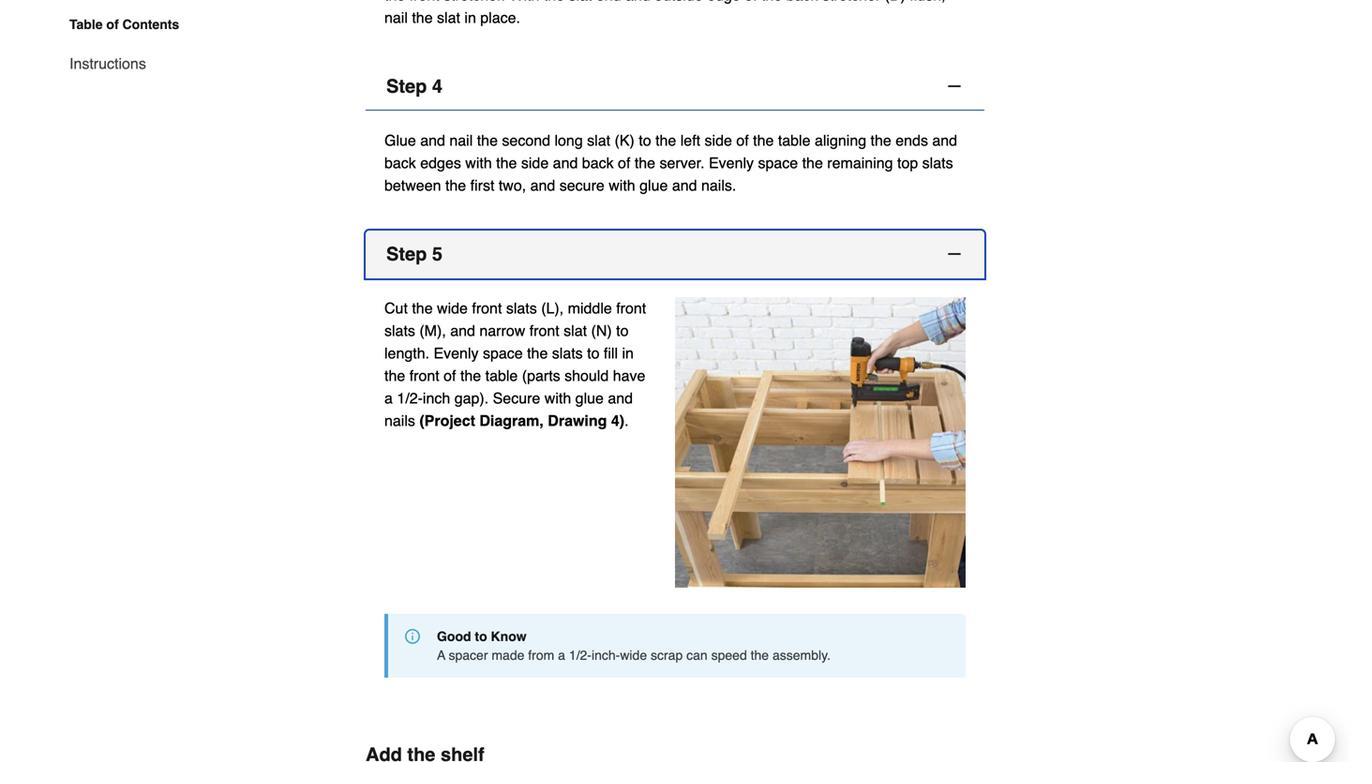 Task type: vqa. For each thing, say whether or not it's contained in the screenshot.
DIAGRAM,
yes



Task type: describe. For each thing, give the bounding box(es) containing it.
narrow
[[479, 322, 525, 339]]

4)
[[611, 412, 625, 429]]

contents
[[122, 17, 179, 32]]

slats down cut
[[384, 322, 415, 339]]

to left fill
[[587, 345, 600, 362]]

1 back from the left
[[384, 154, 416, 172]]

1 vertical spatial side
[[521, 154, 549, 172]]

instructions
[[69, 55, 146, 72]]

middle
[[568, 300, 612, 317]]

slat inside glue and nail the second long slat (k) to the left side of the table aligning the ends and back edges with the side and back of the server. evenly space the remaining top slats between the first two, and secure with glue and nails.
[[587, 132, 610, 149]]

table inside glue and nail the second long slat (k) to the left side of the table aligning the ends and back edges with the side and back of the server. evenly space the remaining top slats between the first two, and secure with glue and nails.
[[778, 132, 811, 149]]

minus image
[[945, 77, 964, 96]]

and right (m),
[[450, 322, 475, 339]]

of right 'left'
[[736, 132, 749, 149]]

drawing
[[548, 412, 607, 429]]

secure
[[493, 390, 540, 407]]

good to know a spacer made from a 1/2-inch-wide scrap can speed the assembly.
[[437, 629, 831, 663]]

step 5
[[386, 243, 443, 265]]

made
[[492, 648, 525, 663]]

aligning
[[815, 132, 866, 149]]

glue and nail the second long slat (k) to the left side of the table aligning the ends and back edges with the side and back of the server. evenly space the remaining top slats between the first two, and secure with glue and nails.
[[384, 132, 957, 194]]

secure
[[560, 177, 605, 194]]

table inside "cut the wide front slats (l), middle front slats (m), and narrow front slat (n) to length. evenly space the slats to fill in the front of the table (parts should have a 1/2-inch gap). secure with glue and nails"
[[485, 367, 518, 384]]

the up (m),
[[412, 300, 433, 317]]

between
[[384, 177, 441, 194]]

slat inside "cut the wide front slats (l), middle front slats (m), and narrow front slat (n) to length. evenly space the slats to fill in the front of the table (parts should have a 1/2-inch gap). secure with glue and nails"
[[564, 322, 587, 339]]

a woman fastening top slats to the base using a bostitch nailer and scrap wood to space the slats. image
[[675, 297, 966, 588]]

to right (n)
[[616, 322, 629, 339]]

the right 'left'
[[753, 132, 774, 149]]

slats up narrow
[[506, 300, 537, 317]]

to inside good to know a spacer made from a 1/2-inch-wide scrap can speed the assembly.
[[475, 629, 487, 644]]

cut
[[384, 300, 408, 317]]

0 vertical spatial side
[[705, 132, 732, 149]]

1 vertical spatial with
[[609, 177, 635, 194]]

ends
[[896, 132, 928, 149]]

scrap
[[651, 648, 683, 663]]

step for step 4
[[386, 75, 427, 97]]

table of contents
[[69, 17, 179, 32]]

length.
[[384, 345, 429, 362]]

and down long at left top
[[553, 154, 578, 172]]

have
[[613, 367, 645, 384]]

wide inside good to know a spacer made from a 1/2-inch-wide scrap can speed the assembly.
[[620, 648, 647, 663]]

step 5 button
[[366, 231, 985, 278]]

the down aligning
[[802, 154, 823, 172]]

instructions link
[[69, 41, 146, 75]]

1/2- inside "cut the wide front slats (l), middle front slats (m), and narrow front slat (n) to length. evenly space the slats to fill in the front of the table (parts should have a 1/2-inch gap). secure with glue and nails"
[[397, 390, 423, 407]]

a inside "cut the wide front slats (l), middle front slats (m), and narrow front slat (n) to length. evenly space the slats to fill in the front of the table (parts should have a 1/2-inch gap). secure with glue and nails"
[[384, 390, 393, 407]]

the left server.
[[635, 154, 655, 172]]

glue inside glue and nail the second long slat (k) to the left side of the table aligning the ends and back edges with the side and back of the server. evenly space the remaining top slats between the first two, and secure with glue and nails.
[[640, 177, 668, 194]]

front down the (l),
[[530, 322, 560, 339]]

step 4 button
[[366, 63, 985, 111]]

assembly.
[[773, 648, 831, 663]]

from
[[528, 648, 554, 663]]

speed
[[711, 648, 747, 663]]

.
[[625, 412, 629, 429]]

space inside "cut the wide front slats (l), middle front slats (m), and narrow front slat (n) to length. evenly space the slats to fill in the front of the table (parts should have a 1/2-inch gap). secure with glue and nails"
[[483, 345, 523, 362]]

nails.
[[701, 177, 736, 194]]

of inside 'table of contents' element
[[106, 17, 119, 32]]

(l),
[[541, 300, 564, 317]]

4
[[432, 75, 443, 97]]

server.
[[660, 154, 705, 172]]

a
[[437, 648, 445, 663]]

with inside "cut the wide front slats (l), middle front slats (m), and narrow front slat (n) to length. evenly space the slats to fill in the front of the table (parts should have a 1/2-inch gap). secure with glue and nails"
[[545, 390, 571, 407]]

1/2- inside good to know a spacer made from a 1/2-inch-wide scrap can speed the assembly.
[[569, 648, 592, 663]]

remaining
[[827, 154, 893, 172]]

front up inch
[[409, 367, 439, 384]]

info image
[[405, 629, 420, 644]]

and up 4)
[[608, 390, 633, 407]]

the left first
[[445, 177, 466, 194]]

and down server.
[[672, 177, 697, 194]]

the up (parts
[[527, 345, 548, 362]]



Task type: locate. For each thing, give the bounding box(es) containing it.
of down (k) in the left top of the page
[[618, 154, 630, 172]]

(n)
[[591, 322, 612, 339]]

0 vertical spatial with
[[465, 154, 492, 172]]

(project
[[419, 412, 475, 429]]

table left aligning
[[778, 132, 811, 149]]

1 horizontal spatial glue
[[640, 177, 668, 194]]

top
[[897, 154, 918, 172]]

1/2- right from
[[569, 648, 592, 663]]

1 vertical spatial space
[[483, 345, 523, 362]]

front
[[472, 300, 502, 317], [616, 300, 646, 317], [530, 322, 560, 339], [409, 367, 439, 384]]

2 back from the left
[[582, 154, 614, 172]]

1 vertical spatial wide
[[620, 648, 647, 663]]

inch-
[[592, 648, 620, 663]]

of
[[106, 17, 119, 32], [736, 132, 749, 149], [618, 154, 630, 172], [444, 367, 456, 384]]

of inside "cut the wide front slats (l), middle front slats (m), and narrow front slat (n) to length. evenly space the slats to fill in the front of the table (parts should have a 1/2-inch gap). secure with glue and nails"
[[444, 367, 456, 384]]

0 vertical spatial table
[[778, 132, 811, 149]]

second
[[502, 132, 550, 149]]

the up 'gap).'
[[460, 367, 481, 384]]

two,
[[499, 177, 526, 194]]

0 vertical spatial glue
[[640, 177, 668, 194]]

slats
[[922, 154, 953, 172], [506, 300, 537, 317], [384, 322, 415, 339], [552, 345, 583, 362]]

to inside glue and nail the second long slat (k) to the left side of the table aligning the ends and back edges with the side and back of the server. evenly space the remaining top slats between the first two, and secure with glue and nails.
[[639, 132, 651, 149]]

left
[[681, 132, 701, 149]]

glue inside "cut the wide front slats (l), middle front slats (m), and narrow front slat (n) to length. evenly space the slats to fill in the front of the table (parts should have a 1/2-inch gap). secure with glue and nails"
[[575, 390, 604, 407]]

glue
[[384, 132, 416, 149]]

step
[[386, 75, 427, 97], [386, 243, 427, 265]]

space left "remaining" at the top of page
[[758, 154, 798, 172]]

step left 5
[[386, 243, 427, 265]]

1 vertical spatial glue
[[575, 390, 604, 407]]

edges
[[420, 154, 461, 172]]

0 horizontal spatial back
[[384, 154, 416, 172]]

can
[[686, 648, 708, 663]]

and
[[420, 132, 445, 149], [932, 132, 957, 149], [553, 154, 578, 172], [530, 177, 555, 194], [672, 177, 697, 194], [450, 322, 475, 339], [608, 390, 633, 407]]

wide up (m),
[[437, 300, 468, 317]]

the right nail
[[477, 132, 498, 149]]

gap).
[[454, 390, 489, 407]]

the up two,
[[496, 154, 517, 172]]

glue
[[640, 177, 668, 194], [575, 390, 604, 407]]

0 vertical spatial slat
[[587, 132, 610, 149]]

table up secure
[[485, 367, 518, 384]]

0 horizontal spatial with
[[465, 154, 492, 172]]

0 horizontal spatial wide
[[437, 300, 468, 317]]

step inside button
[[386, 75, 427, 97]]

diagram,
[[479, 412, 544, 429]]

and right two,
[[530, 177, 555, 194]]

evenly up nails.
[[709, 154, 754, 172]]

wide inside "cut the wide front slats (l), middle front slats (m), and narrow front slat (n) to length. evenly space the slats to fill in the front of the table (parts should have a 1/2-inch gap). secure with glue and nails"
[[437, 300, 468, 317]]

space down narrow
[[483, 345, 523, 362]]

of up inch
[[444, 367, 456, 384]]

table of contents element
[[54, 15, 179, 75]]

space
[[758, 154, 798, 172], [483, 345, 523, 362]]

0 vertical spatial evenly
[[709, 154, 754, 172]]

a
[[384, 390, 393, 407], [558, 648, 565, 663]]

side
[[705, 132, 732, 149], [521, 154, 549, 172]]

fill
[[604, 345, 618, 362]]

slats inside glue and nail the second long slat (k) to the left side of the table aligning the ends and back edges with the side and back of the server. evenly space the remaining top slats between the first two, and secure with glue and nails.
[[922, 154, 953, 172]]

0 horizontal spatial glue
[[575, 390, 604, 407]]

with down (parts
[[545, 390, 571, 407]]

slat
[[587, 132, 610, 149], [564, 322, 587, 339]]

2 vertical spatial with
[[545, 390, 571, 407]]

back up secure
[[582, 154, 614, 172]]

the down length.
[[384, 367, 405, 384]]

1/2- up nails
[[397, 390, 423, 407]]

1/2-
[[397, 390, 423, 407], [569, 648, 592, 663]]

1 step from the top
[[386, 75, 427, 97]]

1 horizontal spatial with
[[545, 390, 571, 407]]

wide
[[437, 300, 468, 317], [620, 648, 647, 663]]

0 vertical spatial space
[[758, 154, 798, 172]]

and up the edges
[[420, 132, 445, 149]]

2 horizontal spatial with
[[609, 177, 635, 194]]

0 horizontal spatial table
[[485, 367, 518, 384]]

back
[[384, 154, 416, 172], [582, 154, 614, 172]]

nails
[[384, 412, 415, 429]]

with
[[465, 154, 492, 172], [609, 177, 635, 194], [545, 390, 571, 407]]

0 horizontal spatial evenly
[[434, 345, 479, 362]]

front right middle
[[616, 300, 646, 317]]

long
[[555, 132, 583, 149]]

(k)
[[615, 132, 635, 149]]

1 horizontal spatial space
[[758, 154, 798, 172]]

0 horizontal spatial space
[[483, 345, 523, 362]]

1 horizontal spatial a
[[558, 648, 565, 663]]

1 vertical spatial a
[[558, 648, 565, 663]]

1 vertical spatial table
[[485, 367, 518, 384]]

evenly inside "cut the wide front slats (l), middle front slats (m), and narrow front slat (n) to length. evenly space the slats to fill in the front of the table (parts should have a 1/2-inch gap). secure with glue and nails"
[[434, 345, 479, 362]]

5
[[432, 243, 443, 265]]

1 horizontal spatial back
[[582, 154, 614, 172]]

the inside good to know a spacer made from a 1/2-inch-wide scrap can speed the assembly.
[[751, 648, 769, 663]]

the right speed
[[751, 648, 769, 663]]

know
[[491, 629, 527, 644]]

in
[[622, 345, 634, 362]]

the
[[477, 132, 498, 149], [655, 132, 676, 149], [753, 132, 774, 149], [871, 132, 892, 149], [496, 154, 517, 172], [635, 154, 655, 172], [802, 154, 823, 172], [445, 177, 466, 194], [412, 300, 433, 317], [527, 345, 548, 362], [384, 367, 405, 384], [460, 367, 481, 384], [751, 648, 769, 663]]

0 vertical spatial a
[[384, 390, 393, 407]]

0 vertical spatial 1/2-
[[397, 390, 423, 407]]

0 vertical spatial wide
[[437, 300, 468, 317]]

table
[[69, 17, 103, 32]]

nail
[[449, 132, 473, 149]]

2 step from the top
[[386, 243, 427, 265]]

to up spacer
[[475, 629, 487, 644]]

table
[[778, 132, 811, 149], [485, 367, 518, 384]]

good
[[437, 629, 471, 644]]

a right from
[[558, 648, 565, 663]]

space inside glue and nail the second long slat (k) to the left side of the table aligning the ends and back edges with the side and back of the server. evenly space the remaining top slats between the first two, and secure with glue and nails.
[[758, 154, 798, 172]]

1 horizontal spatial wide
[[620, 648, 647, 663]]

slat left (k) in the left top of the page
[[587, 132, 610, 149]]

should
[[565, 367, 609, 384]]

wide left scrap
[[620, 648, 647, 663]]

1 vertical spatial evenly
[[434, 345, 479, 362]]

1 vertical spatial slat
[[564, 322, 587, 339]]

0 horizontal spatial side
[[521, 154, 549, 172]]

slats up should at left
[[552, 345, 583, 362]]

(project diagram, drawing 4) .
[[419, 412, 629, 429]]

1 vertical spatial step
[[386, 243, 427, 265]]

0 vertical spatial step
[[386, 75, 427, 97]]

1 horizontal spatial table
[[778, 132, 811, 149]]

step 4
[[386, 75, 443, 97]]

slats right top at the top right
[[922, 154, 953, 172]]

to
[[639, 132, 651, 149], [616, 322, 629, 339], [587, 345, 600, 362], [475, 629, 487, 644]]

0 horizontal spatial 1/2-
[[397, 390, 423, 407]]

spacer
[[449, 648, 488, 663]]

(m),
[[419, 322, 446, 339]]

(parts
[[522, 367, 560, 384]]

1 horizontal spatial evenly
[[709, 154, 754, 172]]

inch
[[423, 390, 450, 407]]

glue down should at left
[[575, 390, 604, 407]]

with right secure
[[609, 177, 635, 194]]

side down second
[[521, 154, 549, 172]]

slat left (n)
[[564, 322, 587, 339]]

back down 'glue'
[[384, 154, 416, 172]]

side right 'left'
[[705, 132, 732, 149]]

cut the wide front slats (l), middle front slats (m), and narrow front slat (n) to length. evenly space the slats to fill in the front of the table (parts should have a 1/2-inch gap). secure with glue and nails
[[384, 300, 646, 429]]

evenly
[[709, 154, 754, 172], [434, 345, 479, 362]]

step left 4
[[386, 75, 427, 97]]

the left 'left'
[[655, 132, 676, 149]]

0 horizontal spatial a
[[384, 390, 393, 407]]

a up nails
[[384, 390, 393, 407]]

first
[[470, 177, 495, 194]]

to right (k) in the left top of the page
[[639, 132, 651, 149]]

the up "remaining" at the top of page
[[871, 132, 892, 149]]

evenly inside glue and nail the second long slat (k) to the left side of the table aligning the ends and back edges with the side and back of the server. evenly space the remaining top slats between the first two, and secure with glue and nails.
[[709, 154, 754, 172]]

1 horizontal spatial 1/2-
[[569, 648, 592, 663]]

and right ends
[[932, 132, 957, 149]]

step for step 5
[[386, 243, 427, 265]]

1 vertical spatial 1/2-
[[569, 648, 592, 663]]

glue down server.
[[640, 177, 668, 194]]

1 horizontal spatial side
[[705, 132, 732, 149]]

of right table
[[106, 17, 119, 32]]

front up narrow
[[472, 300, 502, 317]]

a inside good to know a spacer made from a 1/2-inch-wide scrap can speed the assembly.
[[558, 648, 565, 663]]

with up first
[[465, 154, 492, 172]]

step inside button
[[386, 243, 427, 265]]

evenly down (m),
[[434, 345, 479, 362]]

minus image
[[945, 245, 964, 263]]



